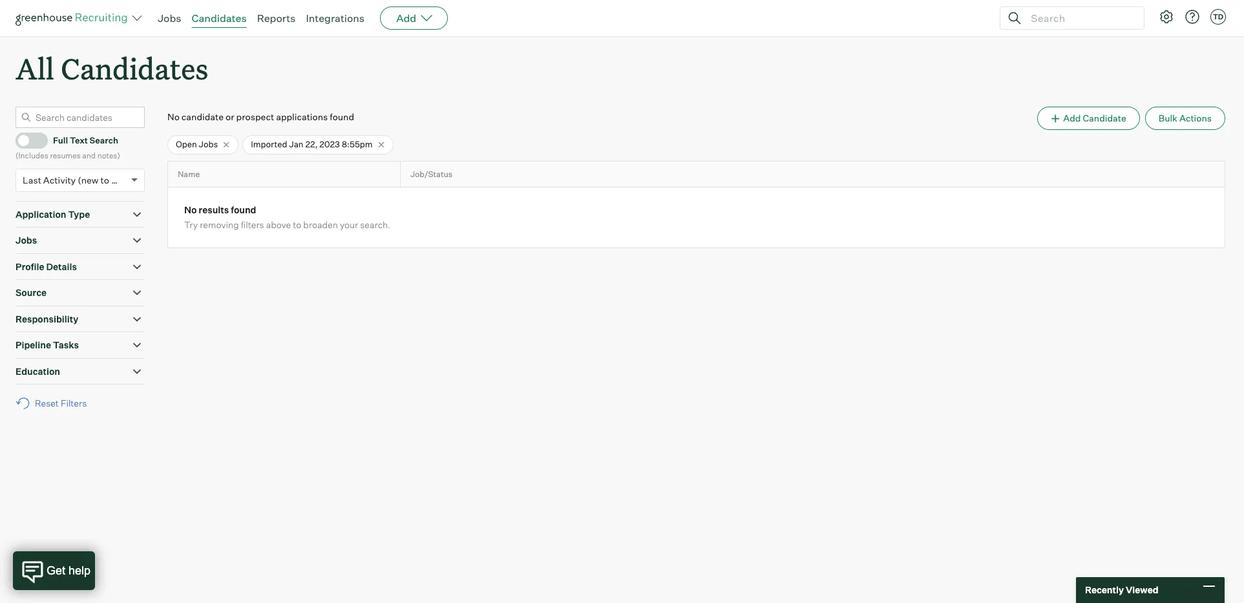 Task type: describe. For each thing, give the bounding box(es) containing it.
responsibility
[[16, 313, 78, 324]]

resumes
[[50, 151, 81, 160]]

add candidate link
[[1038, 107, 1140, 130]]

jan
[[289, 139, 304, 149]]

filters
[[241, 219, 264, 230]]

application
[[16, 209, 66, 220]]

checkmark image
[[21, 135, 31, 144]]

found inside no results found try removing filters above to broaden your search.
[[231, 205, 256, 216]]

applications
[[276, 111, 328, 122]]

old)
[[111, 174, 128, 185]]

and
[[82, 151, 96, 160]]

text
[[70, 135, 88, 145]]

td button
[[1208, 6, 1229, 27]]

8:55pm
[[342, 139, 373, 149]]

all candidates
[[16, 49, 208, 87]]

tasks
[[53, 340, 79, 351]]

22,
[[305, 139, 318, 149]]

viewed
[[1126, 585, 1159, 596]]

open
[[176, 139, 197, 149]]

your
[[340, 219, 358, 230]]

no candidate or prospect applications found
[[167, 111, 354, 122]]

full
[[53, 135, 68, 145]]

reports
[[257, 12, 296, 25]]

add for add candidate
[[1064, 113, 1081, 124]]

profile details
[[16, 261, 77, 272]]

imported jan 22, 2023 8:55pm
[[251, 139, 373, 149]]

2023
[[320, 139, 340, 149]]

education
[[16, 366, 60, 377]]

pipeline tasks
[[16, 340, 79, 351]]

full text search (includes resumes and notes)
[[16, 135, 120, 160]]

all
[[16, 49, 54, 87]]

0 vertical spatial candidates
[[192, 12, 247, 25]]

candidate
[[1083, 113, 1127, 124]]

or
[[226, 111, 234, 122]]

open jobs
[[176, 139, 218, 149]]

1 horizontal spatial jobs
[[158, 12, 181, 25]]



Task type: vqa. For each thing, say whether or not it's contained in the screenshot.
the right Test
no



Task type: locate. For each thing, give the bounding box(es) containing it.
1 vertical spatial add
[[1064, 113, 1081, 124]]

1 vertical spatial jobs
[[199, 139, 218, 149]]

bulk
[[1159, 113, 1178, 124]]

last activity (new to old) option
[[23, 174, 128, 185]]

2 vertical spatial jobs
[[16, 235, 37, 246]]

details
[[46, 261, 77, 272]]

notes)
[[97, 151, 120, 160]]

activity
[[43, 174, 76, 185]]

recently viewed
[[1086, 585, 1159, 596]]

to
[[101, 174, 109, 185], [293, 219, 301, 230]]

add for add
[[396, 12, 417, 25]]

1 vertical spatial to
[[293, 219, 301, 230]]

to right above
[[293, 219, 301, 230]]

bulk actions link
[[1146, 107, 1226, 130]]

2 horizontal spatial jobs
[[199, 139, 218, 149]]

found
[[330, 111, 354, 122], [231, 205, 256, 216]]

last
[[23, 174, 41, 185]]

Search candidates field
[[16, 107, 145, 128]]

1 vertical spatial found
[[231, 205, 256, 216]]

no
[[167, 111, 180, 122], [184, 205, 197, 216]]

td button
[[1211, 9, 1227, 25]]

Search text field
[[1028, 9, 1133, 27]]

removing
[[200, 219, 239, 230]]

no for no results found try removing filters above to broaden your search.
[[184, 205, 197, 216]]

0 horizontal spatial jobs
[[16, 235, 37, 246]]

0 horizontal spatial found
[[231, 205, 256, 216]]

candidates link
[[192, 12, 247, 25]]

add inside popup button
[[396, 12, 417, 25]]

1 horizontal spatial to
[[293, 219, 301, 230]]

found up 2023
[[330, 111, 354, 122]]

actions
[[1180, 113, 1212, 124]]

0 vertical spatial to
[[101, 174, 109, 185]]

jobs up 'profile'
[[16, 235, 37, 246]]

0 vertical spatial no
[[167, 111, 180, 122]]

integrations
[[306, 12, 365, 25]]

no left candidate
[[167, 111, 180, 122]]

add candidate
[[1064, 113, 1127, 124]]

try
[[184, 219, 198, 230]]

no for no candidate or prospect applications found
[[167, 111, 180, 122]]

last activity (new to old)
[[23, 174, 128, 185]]

broaden
[[303, 219, 338, 230]]

found up filters
[[231, 205, 256, 216]]

source
[[16, 287, 47, 298]]

no up try
[[184, 205, 197, 216]]

add
[[396, 12, 417, 25], [1064, 113, 1081, 124]]

1 vertical spatial candidates
[[61, 49, 208, 87]]

search.
[[360, 219, 391, 230]]

0 vertical spatial jobs
[[158, 12, 181, 25]]

reset filters button
[[16, 391, 93, 415]]

0 horizontal spatial add
[[396, 12, 417, 25]]

(includes
[[16, 151, 48, 160]]

no inside no results found try removing filters above to broaden your search.
[[184, 205, 197, 216]]

candidates right the 'jobs' link at top
[[192, 12, 247, 25]]

integrations link
[[306, 12, 365, 25]]

bulk actions
[[1159, 113, 1212, 124]]

1 horizontal spatial no
[[184, 205, 197, 216]]

jobs right open
[[199, 139, 218, 149]]

to inside no results found try removing filters above to broaden your search.
[[293, 219, 301, 230]]

0 horizontal spatial to
[[101, 174, 109, 185]]

name
[[178, 169, 200, 179]]

0 vertical spatial add
[[396, 12, 417, 25]]

0 horizontal spatial no
[[167, 111, 180, 122]]

type
[[68, 209, 90, 220]]

filters
[[61, 398, 87, 409]]

prospect
[[236, 111, 274, 122]]

reports link
[[257, 12, 296, 25]]

1 horizontal spatial found
[[330, 111, 354, 122]]

jobs
[[158, 12, 181, 25], [199, 139, 218, 149], [16, 235, 37, 246]]

reset filters
[[35, 398, 87, 409]]

no results found try removing filters above to broaden your search.
[[184, 205, 391, 230]]

to left old)
[[101, 174, 109, 185]]

recently
[[1086, 585, 1124, 596]]

configure image
[[1159, 9, 1175, 25]]

jobs link
[[158, 12, 181, 25]]

1 horizontal spatial add
[[1064, 113, 1081, 124]]

1 vertical spatial no
[[184, 205, 197, 216]]

candidates
[[192, 12, 247, 25], [61, 49, 208, 87]]

above
[[266, 219, 291, 230]]

td
[[1214, 12, 1224, 21]]

(new
[[78, 174, 99, 185]]

reset
[[35, 398, 59, 409]]

profile
[[16, 261, 44, 272]]

imported
[[251, 139, 287, 149]]

0 vertical spatial found
[[330, 111, 354, 122]]

candidates down the 'jobs' link at top
[[61, 49, 208, 87]]

candidate
[[182, 111, 224, 122]]

jobs left candidates link
[[158, 12, 181, 25]]

add button
[[380, 6, 448, 30]]

pipeline
[[16, 340, 51, 351]]

greenhouse recruiting image
[[16, 10, 132, 26]]

job/status
[[411, 169, 453, 179]]

application type
[[16, 209, 90, 220]]

add inside 'link'
[[1064, 113, 1081, 124]]

results
[[199, 205, 229, 216]]

search
[[90, 135, 118, 145]]



